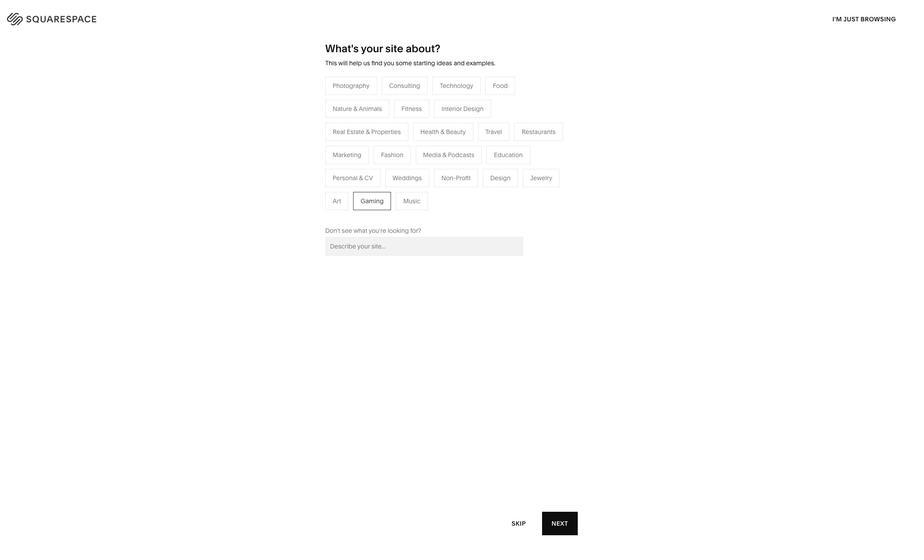 Task type: describe. For each thing, give the bounding box(es) containing it.
decor
[[468, 121, 486, 129]]

profits
[[314, 160, 332, 168]]

Travel radio
[[478, 123, 510, 141]]

looking
[[388, 227, 409, 235]]

Personal & CV radio
[[325, 169, 381, 187]]

personal
[[333, 174, 358, 182]]

home & decor link
[[444, 121, 494, 129]]

Non-Profit radio
[[434, 169, 478, 187]]

Fashion radio
[[374, 146, 411, 164]]

ideas
[[437, 59, 452, 67]]

Interior Design radio
[[434, 100, 491, 118]]

media & podcasts inside radio
[[423, 151, 475, 159]]

fashion
[[381, 151, 404, 159]]

1 horizontal spatial nature & animals
[[444, 134, 493, 142]]

starting
[[414, 59, 435, 67]]

jewelry
[[530, 174, 553, 182]]

1 vertical spatial real
[[352, 186, 364, 194]]

site
[[386, 42, 404, 55]]

see
[[342, 227, 352, 235]]

Photography radio
[[325, 77, 377, 95]]

& up travel link
[[354, 105, 358, 113]]

& down home & decor
[[464, 134, 468, 142]]

& down "health & beauty" option
[[443, 151, 447, 159]]

will
[[339, 59, 348, 67]]

i'm just browsing
[[833, 15, 897, 23]]

skip button
[[502, 512, 536, 536]]

Jewelry radio
[[523, 169, 560, 187]]

Fitness radio
[[394, 100, 430, 118]]

0 horizontal spatial media & podcasts
[[352, 147, 403, 155]]

education
[[494, 151, 523, 159]]

you're
[[369, 227, 386, 235]]

Weddings radio
[[385, 169, 430, 187]]

some
[[396, 59, 412, 67]]

this
[[325, 59, 337, 67]]

home & decor
[[444, 121, 486, 129]]

1 horizontal spatial animals
[[470, 134, 493, 142]]

real estate & properties link
[[352, 186, 429, 194]]

Restaurants radio
[[515, 123, 563, 141]]

art
[[333, 197, 341, 205]]

1 vertical spatial properties
[[390, 186, 420, 194]]

find
[[372, 59, 383, 67]]

about?
[[406, 42, 441, 55]]

us
[[364, 59, 370, 67]]

non-profit
[[442, 174, 471, 182]]

& right community
[[295, 160, 299, 168]]

nature & animals link
[[444, 134, 502, 142]]

design inside interior design option
[[464, 105, 484, 113]]

health
[[421, 128, 439, 136]]

fitness link
[[444, 147, 473, 155]]

properties inside option
[[372, 128, 401, 136]]

travel inside radio
[[486, 128, 503, 136]]

photography
[[333, 82, 370, 90]]

just
[[844, 15, 860, 23]]

for?
[[411, 227, 421, 235]]

weddings inside option
[[393, 174, 422, 182]]

events link
[[352, 160, 379, 168]]

don't
[[325, 227, 340, 235]]



Task type: vqa. For each thing, say whether or not it's contained in the screenshot.
store
no



Task type: locate. For each thing, give the bounding box(es) containing it.
0 vertical spatial design
[[464, 105, 484, 113]]

0 horizontal spatial nature & animals
[[333, 105, 382, 113]]

properties
[[372, 128, 401, 136], [390, 186, 420, 194]]

1 horizontal spatial weddings
[[393, 174, 422, 182]]

0 vertical spatial non-
[[300, 160, 315, 168]]

marketing
[[333, 151, 362, 159]]

gaming
[[361, 197, 384, 205]]

fitness down consulting option
[[402, 105, 422, 113]]

0 horizontal spatial podcasts
[[377, 147, 403, 155]]

estate inside option
[[347, 128, 365, 136]]

0 vertical spatial animals
[[359, 105, 382, 113]]

squarespace logo link
[[17, 10, 191, 24]]

and
[[454, 59, 465, 67]]

travel link
[[352, 121, 377, 129]]

1 horizontal spatial media & podcasts
[[423, 151, 475, 159]]

0 horizontal spatial nature
[[333, 105, 352, 113]]

0 horizontal spatial animals
[[359, 105, 382, 113]]

Art radio
[[325, 192, 349, 210]]

1 horizontal spatial podcasts
[[448, 151, 475, 159]]

0 horizontal spatial real
[[333, 128, 345, 136]]

0 horizontal spatial travel
[[352, 121, 368, 129]]

interior design
[[442, 105, 484, 113]]

Consulting radio
[[382, 77, 428, 95]]

nature & animals down home & decor link
[[444, 134, 493, 142]]

Gaming radio
[[354, 192, 391, 210]]

consulting
[[389, 82, 420, 90]]

what's your site about? this will help us find you some starting ideas and examples.
[[325, 42, 496, 67]]

i'm
[[833, 15, 843, 23]]

non-
[[300, 160, 315, 168], [442, 174, 456, 182]]

home
[[444, 121, 461, 129]]

design inside design option
[[491, 174, 511, 182]]

1 vertical spatial nature & animals
[[444, 134, 493, 142]]

0 vertical spatial nature
[[333, 105, 352, 113]]

media & podcasts
[[352, 147, 403, 155], [423, 151, 475, 159]]

media inside radio
[[423, 151, 441, 159]]

don't see what you're looking for?
[[325, 227, 421, 235]]

properties up the music
[[390, 186, 420, 194]]

squarespace logo image
[[17, 10, 114, 24]]

animals inside radio
[[359, 105, 382, 113]]

nature & animals up travel link
[[333, 105, 382, 113]]

what's
[[325, 42, 359, 55]]

design down education
[[491, 174, 511, 182]]

community
[[260, 160, 293, 168]]

0 vertical spatial nature & animals
[[333, 105, 382, 113]]

fitness down beauty
[[444, 147, 464, 155]]

Don't see what you're looking for? field
[[325, 237, 524, 256]]

1 horizontal spatial restaurants
[[522, 128, 556, 136]]

skip
[[512, 520, 526, 528]]

real estate & properties
[[333, 128, 401, 136], [352, 186, 420, 194]]

0 vertical spatial estate
[[347, 128, 365, 136]]

0 vertical spatial fitness
[[402, 105, 422, 113]]

real estate & properties up media & podcasts link
[[333, 128, 401, 136]]

0 horizontal spatial fitness
[[402, 105, 422, 113]]

health & beauty
[[421, 128, 466, 136]]

0 horizontal spatial media
[[352, 147, 370, 155]]

events
[[352, 160, 371, 168]]

nature inside radio
[[333, 105, 352, 113]]

non- down media & podcasts radio
[[442, 174, 456, 182]]

restaurants
[[522, 128, 556, 136], [352, 134, 385, 142]]

non- inside option
[[442, 174, 456, 182]]

nature
[[333, 105, 352, 113], [444, 134, 463, 142]]

podcasts down nature & animals link
[[448, 151, 475, 159]]

real up marketing
[[333, 128, 345, 136]]

nature & animals inside radio
[[333, 105, 382, 113]]

& right home
[[463, 121, 467, 129]]

food
[[493, 82, 508, 90]]

0 horizontal spatial restaurants
[[352, 134, 385, 142]]

real estate & properties up gaming
[[352, 186, 420, 194]]

non- right community
[[300, 160, 315, 168]]

0 horizontal spatial non-
[[300, 160, 315, 168]]

real inside option
[[333, 128, 345, 136]]

1 vertical spatial animals
[[470, 134, 493, 142]]

1 horizontal spatial travel
[[486, 128, 503, 136]]

Music radio
[[396, 192, 428, 210]]

Health & Beauty radio
[[413, 123, 473, 141]]

Food radio
[[486, 77, 515, 95]]

animals
[[359, 105, 382, 113], [470, 134, 493, 142]]

media & podcasts down "health & beauty" option
[[423, 151, 475, 159]]

1 vertical spatial design
[[491, 174, 511, 182]]

personal & cv
[[333, 174, 373, 182]]

music
[[404, 197, 421, 205]]

media up events
[[352, 147, 370, 155]]

next
[[552, 520, 569, 528]]

travel right decor
[[486, 128, 503, 136]]

estate
[[347, 128, 365, 136], [366, 186, 383, 194]]

1 horizontal spatial nature
[[444, 134, 463, 142]]

& up media & podcasts link
[[366, 128, 370, 136]]

what
[[354, 227, 368, 235]]

nature down photography radio
[[333, 105, 352, 113]]

design
[[464, 105, 484, 113], [491, 174, 511, 182]]

media & podcasts down restaurants "link"
[[352, 147, 403, 155]]

1 horizontal spatial estate
[[366, 186, 383, 194]]

fitness inside fitness radio
[[402, 105, 422, 113]]

real estate & properties inside real estate & properties option
[[333, 128, 401, 136]]

1 vertical spatial nature
[[444, 134, 463, 142]]

browsing
[[861, 15, 897, 23]]

& right the health at the left
[[441, 128, 445, 136]]

restaurants link
[[352, 134, 394, 142]]

weddings link
[[352, 173, 390, 181]]

Nature & Animals radio
[[325, 100, 390, 118]]

community & non-profits
[[260, 160, 332, 168]]

0 horizontal spatial estate
[[347, 128, 365, 136]]

estate down nature & animals radio
[[347, 128, 365, 136]]

animals down decor
[[470, 134, 493, 142]]

interior
[[442, 105, 462, 113]]

1 horizontal spatial media
[[423, 151, 441, 159]]

nature & animals
[[333, 105, 382, 113], [444, 134, 493, 142]]

help
[[349, 59, 362, 67]]

& down restaurants "link"
[[371, 147, 375, 155]]

Technology radio
[[433, 77, 481, 95]]

fitness
[[402, 105, 422, 113], [444, 147, 464, 155]]

travel
[[352, 121, 368, 129], [486, 128, 503, 136]]

restaurants down travel link
[[352, 134, 385, 142]]

examples.
[[466, 59, 496, 67]]

0 vertical spatial properties
[[372, 128, 401, 136]]

& down weddings link
[[385, 186, 389, 194]]

profit
[[456, 174, 471, 182]]

weddings
[[352, 173, 381, 181], [393, 174, 422, 182]]

1 horizontal spatial non-
[[442, 174, 456, 182]]

beauty
[[446, 128, 466, 136]]

Media & Podcasts radio
[[416, 146, 482, 164]]

1 vertical spatial fitness
[[444, 147, 464, 155]]

& left cv
[[359, 174, 363, 182]]

1 vertical spatial real estate & properties
[[352, 186, 420, 194]]

Design radio
[[483, 169, 518, 187]]

restaurants up education option
[[522, 128, 556, 136]]

podcasts
[[377, 147, 403, 155], [448, 151, 475, 159]]

community & non-profits link
[[260, 160, 341, 168]]

0 horizontal spatial weddings
[[352, 173, 381, 181]]

weddings down events link
[[352, 173, 381, 181]]

real
[[333, 128, 345, 136], [352, 186, 364, 194]]

restaurants inside restaurants radio
[[522, 128, 556, 136]]

cv
[[365, 174, 373, 182]]

bloom image
[[334, 298, 569, 548]]

0 vertical spatial real estate & properties
[[333, 128, 401, 136]]

properties up media & podcasts link
[[372, 128, 401, 136]]

&
[[354, 105, 358, 113], [463, 121, 467, 129], [366, 128, 370, 136], [441, 128, 445, 136], [464, 134, 468, 142], [371, 147, 375, 155], [443, 151, 447, 159], [295, 160, 299, 168], [359, 174, 363, 182], [385, 186, 389, 194]]

Education radio
[[487, 146, 531, 164]]

0 horizontal spatial design
[[464, 105, 484, 113]]

media down the health at the left
[[423, 151, 441, 159]]

next button
[[542, 512, 578, 536]]

your
[[361, 42, 383, 55]]

1 horizontal spatial fitness
[[444, 147, 464, 155]]

estate up gaming
[[366, 186, 383, 194]]

podcasts down restaurants "link"
[[377, 147, 403, 155]]

technology
[[440, 82, 474, 90]]

& inside radio
[[359, 174, 363, 182]]

podcasts inside radio
[[448, 151, 475, 159]]

Real Estate & Properties radio
[[325, 123, 408, 141]]

animals up travel link
[[359, 105, 382, 113]]

1 vertical spatial non-
[[442, 174, 456, 182]]

i'm just browsing link
[[833, 7, 897, 31]]

Marketing radio
[[325, 146, 369, 164]]

real down personal & cv
[[352, 186, 364, 194]]

0 vertical spatial real
[[333, 128, 345, 136]]

1 vertical spatial estate
[[366, 186, 383, 194]]

design up decor
[[464, 105, 484, 113]]

weddings up real estate & properties link
[[393, 174, 422, 182]]

1 horizontal spatial real
[[352, 186, 364, 194]]

you
[[384, 59, 395, 67]]

1 horizontal spatial design
[[491, 174, 511, 182]]

media
[[352, 147, 370, 155], [423, 151, 441, 159]]

media & podcasts link
[[352, 147, 412, 155]]

travel down nature & animals radio
[[352, 121, 368, 129]]

nature down home
[[444, 134, 463, 142]]



